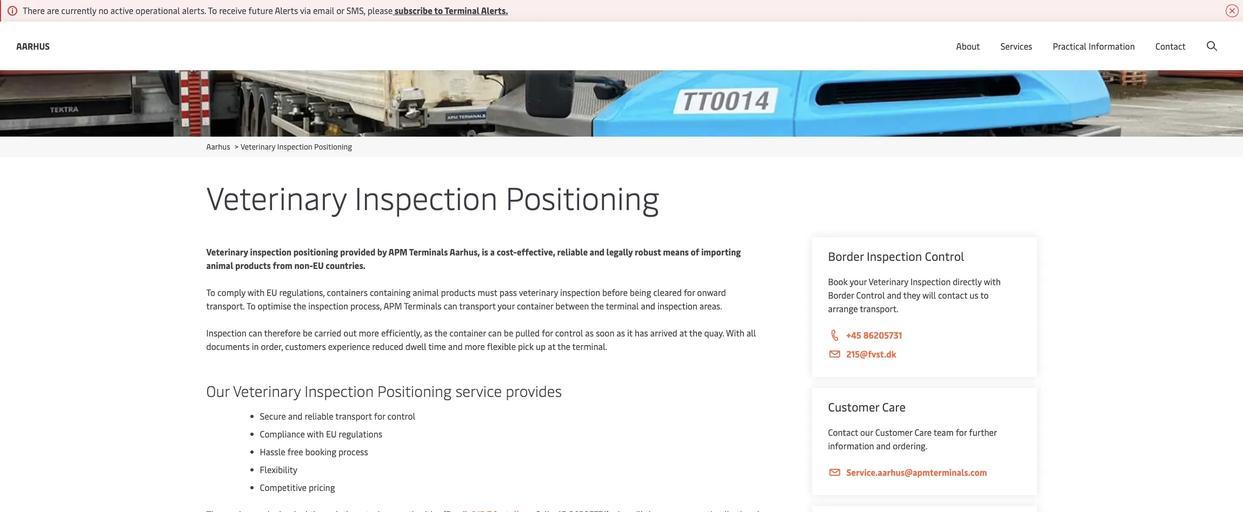 Task type: describe. For each thing, give the bounding box(es) containing it.
in
[[252, 341, 259, 353]]

containers
[[327, 287, 368, 299]]

importing
[[702, 246, 741, 258]]

can inside "to comply with eu regulations, containers containing animal products must pass veterinary inspection before being cleared for onward transport. to optimise the inspection process, apm terminals can transport your container between the terminal and inspection areas."
[[444, 300, 458, 312]]

hassle
[[260, 446, 286, 458]]

our
[[861, 427, 874, 439]]

veterinary up secure
[[233, 381, 301, 401]]

practical
[[1054, 40, 1087, 52]]

documents
[[206, 341, 250, 353]]

customer care
[[829, 399, 906, 416]]

account
[[1192, 32, 1223, 44]]

of
[[691, 246, 700, 258]]

and inside contact our customer care team for further information and ordering.
[[877, 440, 891, 452]]

2 be from the left
[[504, 327, 514, 339]]

onward
[[698, 287, 727, 299]]

via
[[300, 4, 311, 16]]

global
[[1035, 32, 1060, 44]]

process
[[339, 446, 368, 458]]

your inside the book your veterinary inspection directly with border control and they will contact us to arrange transport.
[[850, 276, 867, 288]]

pass
[[500, 287, 517, 299]]

being
[[630, 287, 652, 299]]

currently
[[61, 4, 96, 16]]

login
[[1136, 32, 1157, 44]]

process,
[[351, 300, 382, 312]]

veterinary down aarhus > veterinary inspection positioning
[[206, 176, 347, 219]]

service
[[456, 381, 502, 401]]

contact for contact our customer care team for further information and ordering.
[[829, 427, 859, 439]]

services button
[[1001, 22, 1033, 70]]

care inside contact our customer care team for further information and ordering.
[[915, 427, 932, 439]]

86205731
[[864, 330, 903, 341]]

pricing
[[309, 482, 335, 494]]

veterinary
[[519, 287, 559, 299]]

and inside "to comply with eu regulations, containers containing animal products must pass veterinary inspection before being cleared for onward transport. to optimise the inspection process, apm terminals can transport your container between the terminal and inspection areas."
[[641, 300, 656, 312]]

book
[[829, 276, 848, 288]]

provided
[[340, 246, 376, 258]]

provides
[[506, 381, 562, 401]]

team
[[934, 427, 954, 439]]

container inside "to comply with eu regulations, containers containing animal products must pass veterinary inspection before being cleared for onward transport. to optimise the inspection process, apm terminals can transport your container between the terminal and inspection areas."
[[517, 300, 554, 312]]

contact our customer care team for further information and ordering.
[[829, 427, 998, 452]]

time
[[429, 341, 446, 353]]

a
[[491, 246, 495, 258]]

competitive pricing
[[260, 482, 335, 494]]

animal inside veterinary inspection positioning provided by apm terminals aarhus, is a cost-effective, reliable and legally robust means of importing animal products from non-eu countries.
[[206, 260, 233, 272]]

veterinary inspection positioning
[[206, 176, 660, 219]]

eu inside "to comply with eu regulations, containers containing animal products must pass veterinary inspection before being cleared for onward transport. to optimise the inspection process, apm terminals can transport your container between the terminal and inspection areas."
[[267, 287, 277, 299]]

1 be from the left
[[303, 327, 313, 339]]

our veterinary inspection positioning service provides
[[206, 381, 562, 401]]

comply
[[218, 287, 246, 299]]

for inside inspection can therefore be carried out more efficiently, as the container can be pulled for control as soon as it has arrived at the quay. with all documents in order, customers experience reduced dwell time and more flexible pick up at the terminal.
[[542, 327, 553, 339]]

+45 86205731 link
[[829, 329, 1021, 343]]

regulations,
[[279, 287, 325, 299]]

close alert image
[[1227, 4, 1240, 17]]

is
[[482, 246, 489, 258]]

create
[[1165, 32, 1190, 44]]

global menu
[[1035, 32, 1085, 44]]

or
[[337, 4, 345, 16]]

1 vertical spatial to
[[206, 287, 215, 299]]

compliance
[[260, 429, 305, 440]]

/
[[1159, 32, 1162, 44]]

out
[[344, 327, 357, 339]]

for down our veterinary inspection positioning service provides at the bottom of page
[[374, 411, 386, 423]]

terminal
[[606, 300, 639, 312]]

inspection inside inspection can therefore be carried out more efficiently, as the container can be pulled for control as soon as it has arrived at the quay. with all documents in order, customers experience reduced dwell time and more flexible pick up at the terminal.
[[206, 327, 247, 339]]

1 vertical spatial at
[[548, 341, 556, 353]]

1 horizontal spatial aarhus link
[[206, 142, 230, 152]]

has
[[635, 327, 649, 339]]

terminal
[[445, 4, 480, 16]]

there
[[23, 4, 45, 16]]

therefore
[[264, 327, 301, 339]]

before
[[603, 287, 628, 299]]

the right up
[[558, 341, 571, 353]]

inspection can therefore be carried out more efficiently, as the container can be pulled for control as soon as it has arrived at the quay. with all documents in order, customers experience reduced dwell time and more flexible pick up at the terminal.
[[206, 327, 757, 353]]

services
[[1001, 40, 1033, 52]]

our
[[206, 381, 230, 401]]

215@fvst.dk
[[847, 348, 897, 360]]

reliable inside veterinary inspection positioning provided by apm terminals aarhus, is a cost-effective, reliable and legally robust means of importing animal products from non-eu countries.
[[558, 246, 588, 258]]

further
[[970, 427, 998, 439]]

pulled
[[516, 327, 540, 339]]

location
[[967, 31, 1001, 43]]

effective,
[[517, 246, 556, 258]]

ordering.
[[893, 440, 928, 452]]

menu
[[1062, 32, 1085, 44]]

1 vertical spatial control
[[388, 411, 416, 423]]

switch location button
[[922, 31, 1001, 43]]

optimise
[[258, 300, 291, 312]]

to comply with eu regulations, containers containing animal products must pass veterinary inspection before being cleared for onward transport. to optimise the inspection process, apm terminals can transport your container between the terminal and inspection areas.
[[206, 287, 727, 312]]

and inside veterinary inspection positioning provided by apm terminals aarhus, is a cost-effective, reliable and legally robust means of importing animal products from non-eu countries.
[[590, 246, 605, 258]]

about
[[957, 40, 981, 52]]

cost-
[[497, 246, 517, 258]]

vetinary inspection transport image
[[0, 0, 1244, 137]]

non-
[[295, 260, 313, 272]]

inspection inside the book your veterinary inspection directly with border control and they will contact us to arrange transport.
[[911, 276, 951, 288]]

veterinary inside the book your veterinary inspection directly with border control and they will contact us to arrange transport.
[[869, 276, 909, 288]]

0 horizontal spatial can
[[249, 327, 262, 339]]

contact button
[[1156, 22, 1187, 70]]

1 as from the left
[[424, 327, 433, 339]]

1 vertical spatial transport
[[336, 411, 372, 423]]

practical information button
[[1054, 22, 1136, 70]]

soon
[[596, 327, 615, 339]]

sms,
[[347, 4, 366, 16]]

alerts
[[275, 4, 298, 16]]

eu inside veterinary inspection positioning provided by apm terminals aarhus, is a cost-effective, reliable and legally robust means of importing animal products from non-eu countries.
[[313, 260, 324, 272]]

active
[[111, 4, 134, 16]]

border inside the book your veterinary inspection directly with border control and they will contact us to arrange transport.
[[829, 289, 855, 301]]

free
[[288, 446, 303, 458]]

0 vertical spatial to
[[435, 4, 443, 16]]

veterinary inside veterinary inspection positioning provided by apm terminals aarhus, is a cost-effective, reliable and legally robust means of importing animal products from non-eu countries.
[[206, 246, 248, 258]]

there are currently no active operational alerts. to receive future alerts via email or sms, please subscribe to terminal alerts.
[[23, 4, 508, 16]]

arrange
[[829, 303, 859, 315]]



Task type: locate. For each thing, give the bounding box(es) containing it.
with inside the book your veterinary inspection directly with border control and they will contact us to arrange transport.
[[984, 276, 1001, 288]]

transport up regulations
[[336, 411, 372, 423]]

care up the ordering.
[[915, 427, 932, 439]]

1 vertical spatial terminals
[[404, 300, 442, 312]]

0 horizontal spatial control
[[857, 289, 886, 301]]

0 vertical spatial terminals
[[409, 246, 448, 258]]

information
[[1089, 40, 1136, 52]]

your right book
[[850, 276, 867, 288]]

aarhus link
[[16, 39, 50, 53], [206, 142, 230, 152]]

0 vertical spatial to
[[208, 4, 217, 16]]

1 vertical spatial border
[[829, 289, 855, 301]]

1 horizontal spatial transport
[[459, 300, 496, 312]]

1 vertical spatial control
[[857, 289, 886, 301]]

service.aarhus@apmterminals.com
[[847, 467, 988, 479]]

0 horizontal spatial positioning
[[314, 142, 352, 152]]

1 vertical spatial care
[[915, 427, 932, 439]]

and inside inspection can therefore be carried out more efficiently, as the container can be pulled for control as soon as it has arrived at the quay. with all documents in order, customers experience reduced dwell time and more flexible pick up at the terminal.
[[448, 341, 463, 353]]

0 vertical spatial aarhus link
[[16, 39, 50, 53]]

containing
[[370, 287, 411, 299]]

1 vertical spatial apm
[[384, 300, 402, 312]]

be up customers
[[303, 327, 313, 339]]

terminals left aarhus,
[[409, 246, 448, 258]]

and
[[590, 246, 605, 258], [888, 289, 902, 301], [641, 300, 656, 312], [448, 341, 463, 353], [288, 411, 303, 423], [877, 440, 891, 452]]

transport. up '86205731'
[[860, 303, 899, 315]]

2 horizontal spatial as
[[617, 327, 626, 339]]

veterinary down border inspection control
[[869, 276, 909, 288]]

2 horizontal spatial can
[[488, 327, 502, 339]]

0 horizontal spatial be
[[303, 327, 313, 339]]

1 horizontal spatial transport.
[[860, 303, 899, 315]]

to left the comply
[[206, 287, 215, 299]]

1 vertical spatial contact
[[829, 427, 859, 439]]

0 horizontal spatial with
[[248, 287, 265, 299]]

1 vertical spatial aarhus
[[206, 142, 230, 152]]

0 vertical spatial care
[[883, 399, 906, 416]]

0 vertical spatial eu
[[313, 260, 324, 272]]

0 vertical spatial animal
[[206, 260, 233, 272]]

to inside the book your veterinary inspection directly with border control and they will contact us to arrange transport.
[[981, 289, 989, 301]]

will
[[923, 289, 937, 301]]

and up compliance
[[288, 411, 303, 423]]

login / create account link
[[1116, 22, 1223, 54]]

the down regulations,
[[293, 300, 306, 312]]

inspection down the cleared
[[658, 300, 698, 312]]

1 vertical spatial customer
[[876, 427, 913, 439]]

1 horizontal spatial more
[[465, 341, 485, 353]]

aarhus for aarhus > veterinary inspection positioning
[[206, 142, 230, 152]]

2 vertical spatial eu
[[326, 429, 337, 440]]

transport down 'must'
[[459, 300, 496, 312]]

0 vertical spatial transport
[[459, 300, 496, 312]]

1 horizontal spatial contact
[[1156, 40, 1187, 52]]

the up "time"
[[435, 327, 448, 339]]

0 vertical spatial at
[[680, 327, 688, 339]]

with up hassle free booking process
[[307, 429, 324, 440]]

1 vertical spatial animal
[[413, 287, 439, 299]]

for inside "to comply with eu regulations, containers containing animal products must pass veterinary inspection before being cleared for onward transport. to optimise the inspection process, apm terminals can transport your container between the terminal and inspection areas."
[[684, 287, 696, 299]]

control up arrange
[[857, 289, 886, 301]]

0 horizontal spatial your
[[498, 300, 515, 312]]

215@fvst.dk link
[[829, 348, 1021, 361]]

terminals inside "to comply with eu regulations, containers containing animal products must pass veterinary inspection before being cleared for onward transport. to optimise the inspection process, apm terminals can transport your container between the terminal and inspection areas."
[[404, 300, 442, 312]]

eu down positioning
[[313, 260, 324, 272]]

1 vertical spatial container
[[450, 327, 486, 339]]

control down our veterinary inspection positioning service provides at the bottom of page
[[388, 411, 416, 423]]

terminals inside veterinary inspection positioning provided by apm terminals aarhus, is a cost-effective, reliable and legally robust means of importing animal products from non-eu countries.
[[409, 246, 448, 258]]

aarhus,
[[450, 246, 480, 258]]

1 horizontal spatial at
[[680, 327, 688, 339]]

more
[[359, 327, 379, 339], [465, 341, 485, 353]]

inspection down containers
[[308, 300, 348, 312]]

for up up
[[542, 327, 553, 339]]

0 vertical spatial aarhus
[[16, 40, 50, 52]]

customer inside contact our customer care team for further information and ordering.
[[876, 427, 913, 439]]

2 vertical spatial positioning
[[378, 381, 452, 401]]

2 vertical spatial to
[[247, 300, 256, 312]]

veterinary
[[241, 142, 276, 152], [206, 176, 347, 219], [206, 246, 248, 258], [869, 276, 909, 288], [233, 381, 301, 401]]

0 horizontal spatial animal
[[206, 260, 233, 272]]

0 horizontal spatial control
[[388, 411, 416, 423]]

border inspection control
[[829, 248, 965, 265]]

aarhus link down 'there' on the top
[[16, 39, 50, 53]]

the left 'quay.'
[[690, 327, 703, 339]]

animal
[[206, 260, 233, 272], [413, 287, 439, 299]]

your down pass
[[498, 300, 515, 312]]

apm right by
[[389, 246, 408, 258]]

0 horizontal spatial eu
[[267, 287, 277, 299]]

reliable right "effective,"
[[558, 246, 588, 258]]

products
[[235, 260, 271, 272], [441, 287, 476, 299]]

1 horizontal spatial positioning
[[378, 381, 452, 401]]

1 vertical spatial to
[[981, 289, 989, 301]]

regulations
[[339, 429, 383, 440]]

3 as from the left
[[617, 327, 626, 339]]

1 horizontal spatial can
[[444, 300, 458, 312]]

1 horizontal spatial reliable
[[558, 246, 588, 258]]

and inside the book your veterinary inspection directly with border control and they will contact us to arrange transport.
[[888, 289, 902, 301]]

subscribe
[[395, 4, 433, 16]]

container inside inspection can therefore be carried out more efficiently, as the container can be pulled for control as soon as it has arrived at the quay. with all documents in order, customers experience reduced dwell time and more flexible pick up at the terminal.
[[450, 327, 486, 339]]

book your veterinary inspection directly with border control and they will contact us to arrange transport.
[[829, 276, 1001, 315]]

products left 'must'
[[441, 287, 476, 299]]

aarhus for aarhus
[[16, 40, 50, 52]]

more left flexible on the bottom of page
[[465, 341, 485, 353]]

2 horizontal spatial positioning
[[506, 176, 660, 219]]

means
[[663, 246, 689, 258]]

be up flexible on the bottom of page
[[504, 327, 514, 339]]

2 horizontal spatial with
[[984, 276, 1001, 288]]

eu up optimise
[[267, 287, 277, 299]]

customer up our
[[829, 399, 880, 416]]

with right directly
[[984, 276, 1001, 288]]

future
[[249, 4, 273, 16]]

terminals up efficiently,
[[404, 300, 442, 312]]

your inside "to comply with eu regulations, containers containing animal products must pass veterinary inspection before being cleared for onward transport. to optimise the inspection process, apm terminals can transport your container between the terminal and inspection areas."
[[498, 300, 515, 312]]

0 vertical spatial positioning
[[314, 142, 352, 152]]

apm inside "to comply with eu regulations, containers containing animal products must pass veterinary inspection before being cleared for onward transport. to optimise the inspection process, apm terminals can transport your container between the terminal and inspection areas."
[[384, 300, 402, 312]]

veterinary right >
[[241, 142, 276, 152]]

border up book
[[829, 248, 864, 265]]

and down being
[[641, 300, 656, 312]]

aarhus
[[16, 40, 50, 52], [206, 142, 230, 152]]

positioning
[[294, 246, 338, 258]]

eu
[[313, 260, 324, 272], [267, 287, 277, 299], [326, 429, 337, 440]]

1 horizontal spatial with
[[307, 429, 324, 440]]

pick
[[518, 341, 534, 353]]

0 horizontal spatial aarhus link
[[16, 39, 50, 53]]

border
[[829, 248, 864, 265], [829, 289, 855, 301]]

1 vertical spatial your
[[498, 300, 515, 312]]

dwell
[[406, 341, 427, 353]]

aarhus left >
[[206, 142, 230, 152]]

apm inside veterinary inspection positioning provided by apm terminals aarhus, is a cost-effective, reliable and legally robust means of importing animal products from non-eu countries.
[[389, 246, 408, 258]]

robust
[[635, 246, 662, 258]]

control inside inspection can therefore be carried out more efficiently, as the container can be pulled for control as soon as it has arrived at the quay. with all documents in order, customers experience reduced dwell time and more flexible pick up at the terminal.
[[556, 327, 584, 339]]

operational
[[136, 4, 180, 16]]

can up in
[[249, 327, 262, 339]]

information
[[829, 440, 875, 452]]

aarhus > veterinary inspection positioning
[[206, 142, 352, 152]]

and left legally
[[590, 246, 605, 258]]

1 horizontal spatial animal
[[413, 287, 439, 299]]

inspection up between
[[561, 287, 601, 299]]

1 horizontal spatial as
[[586, 327, 594, 339]]

receive
[[219, 4, 247, 16]]

contact for contact
[[1156, 40, 1187, 52]]

inspection up from
[[250, 246, 292, 258]]

transport. inside the book your veterinary inspection directly with border control and they will contact us to arrange transport.
[[860, 303, 899, 315]]

transport. down the comply
[[206, 300, 245, 312]]

at right up
[[548, 341, 556, 353]]

and right "time"
[[448, 341, 463, 353]]

2 as from the left
[[586, 327, 594, 339]]

aarhus link left >
[[206, 142, 230, 152]]

control up directly
[[926, 248, 965, 265]]

1 vertical spatial reliable
[[305, 411, 334, 423]]

1 horizontal spatial products
[[441, 287, 476, 299]]

at
[[680, 327, 688, 339], [548, 341, 556, 353]]

at right arrived
[[680, 327, 688, 339]]

care up contact our customer care team for further information and ordering.
[[883, 399, 906, 416]]

and left the ordering.
[[877, 440, 891, 452]]

flexibility
[[260, 464, 298, 476]]

1 horizontal spatial control
[[926, 248, 965, 265]]

apm down containing
[[384, 300, 402, 312]]

as left it
[[617, 327, 626, 339]]

0 horizontal spatial as
[[424, 327, 433, 339]]

inspection inside veterinary inspection positioning provided by apm terminals aarhus, is a cost-effective, reliable and legally robust means of importing animal products from non-eu countries.
[[250, 246, 292, 258]]

control inside the book your veterinary inspection directly with border control and they will contact us to arrange transport.
[[857, 289, 886, 301]]

1 vertical spatial more
[[465, 341, 485, 353]]

between
[[556, 300, 589, 312]]

control
[[926, 248, 965, 265], [857, 289, 886, 301]]

transport inside "to comply with eu regulations, containers containing animal products must pass veterinary inspection before being cleared for onward transport. to optimise the inspection process, apm terminals can transport your container between the terminal and inspection areas."
[[459, 300, 496, 312]]

1 horizontal spatial care
[[915, 427, 932, 439]]

apm
[[389, 246, 408, 258], [384, 300, 402, 312]]

animal up the comply
[[206, 260, 233, 272]]

login / create account
[[1136, 32, 1223, 44]]

carried
[[315, 327, 342, 339]]

arrived
[[651, 327, 678, 339]]

0 horizontal spatial transport
[[336, 411, 372, 423]]

reduced
[[372, 341, 404, 353]]

0 horizontal spatial products
[[235, 260, 271, 272]]

to left optimise
[[247, 300, 256, 312]]

1 horizontal spatial container
[[517, 300, 554, 312]]

as
[[424, 327, 433, 339], [586, 327, 594, 339], [617, 327, 626, 339]]

0 horizontal spatial to
[[435, 4, 443, 16]]

animal right containing
[[413, 287, 439, 299]]

0 horizontal spatial contact
[[829, 427, 859, 439]]

transport. inside "to comply with eu regulations, containers containing animal products must pass veterinary inspection before being cleared for onward transport. to optimise the inspection process, apm terminals can transport your container between the terminal and inspection areas."
[[206, 300, 245, 312]]

0 vertical spatial contact
[[1156, 40, 1187, 52]]

1 vertical spatial positioning
[[506, 176, 660, 219]]

products inside "to comply with eu regulations, containers containing animal products must pass veterinary inspection before being cleared for onward transport. to optimise the inspection process, apm terminals can transport your container between the terminal and inspection areas."
[[441, 287, 476, 299]]

order,
[[261, 341, 283, 353]]

1 horizontal spatial to
[[981, 289, 989, 301]]

to right alerts.
[[208, 4, 217, 16]]

to
[[208, 4, 217, 16], [206, 287, 215, 299], [247, 300, 256, 312]]

0 horizontal spatial care
[[883, 399, 906, 416]]

they
[[904, 289, 921, 301]]

aarhus down 'there' on the top
[[16, 40, 50, 52]]

0 vertical spatial border
[[829, 248, 864, 265]]

0 vertical spatial customer
[[829, 399, 880, 416]]

1 vertical spatial aarhus link
[[206, 142, 230, 152]]

1 horizontal spatial be
[[504, 327, 514, 339]]

veterinary up the comply
[[206, 246, 248, 258]]

0 vertical spatial container
[[517, 300, 554, 312]]

competitive
[[260, 482, 307, 494]]

0 horizontal spatial more
[[359, 327, 379, 339]]

the down before
[[591, 300, 604, 312]]

0 vertical spatial reliable
[[558, 246, 588, 258]]

secure
[[260, 411, 286, 423]]

eu down "secure and reliable transport for control"
[[326, 429, 337, 440]]

contact inside contact our customer care team for further information and ordering.
[[829, 427, 859, 439]]

no
[[99, 4, 108, 16]]

contact
[[939, 289, 968, 301]]

container down "to comply with eu regulations, containers containing animal products must pass veterinary inspection before being cleared for onward transport. to optimise the inspection process, apm terminals can transport your container between the terminal and inspection areas."
[[450, 327, 486, 339]]

countries.
[[326, 260, 366, 272]]

container
[[517, 300, 554, 312], [450, 327, 486, 339]]

to right "us"
[[981, 289, 989, 301]]

0 vertical spatial apm
[[389, 246, 408, 258]]

1 horizontal spatial control
[[556, 327, 584, 339]]

alerts.
[[182, 4, 206, 16]]

contact
[[1156, 40, 1187, 52], [829, 427, 859, 439]]

can up "time"
[[444, 300, 458, 312]]

for right the cleared
[[684, 287, 696, 299]]

products inside veterinary inspection positioning provided by apm terminals aarhus, is a cost-effective, reliable and legally robust means of importing animal products from non-eu countries.
[[235, 260, 271, 272]]

with inside "to comply with eu regulations, containers containing animal products must pass veterinary inspection before being cleared for onward transport. to optimise the inspection process, apm terminals can transport your container between the terminal and inspection areas."
[[248, 287, 265, 299]]

about button
[[957, 22, 981, 70]]

0 vertical spatial control
[[926, 248, 965, 265]]

for inside contact our customer care team for further information and ordering.
[[956, 427, 968, 439]]

as up "time"
[[424, 327, 433, 339]]

terminals
[[409, 246, 448, 258], [404, 300, 442, 312]]

terminal.
[[573, 341, 608, 353]]

0 horizontal spatial transport.
[[206, 300, 245, 312]]

us
[[970, 289, 979, 301]]

0 horizontal spatial container
[[450, 327, 486, 339]]

0 vertical spatial control
[[556, 327, 584, 339]]

1 horizontal spatial your
[[850, 276, 867, 288]]

booking
[[306, 446, 337, 458]]

border up arrange
[[829, 289, 855, 301]]

1 vertical spatial products
[[441, 287, 476, 299]]

subscribe to terminal alerts. link
[[393, 4, 508, 16]]

can up flexible on the bottom of page
[[488, 327, 502, 339]]

animal inside "to comply with eu regulations, containers containing animal products must pass veterinary inspection before being cleared for onward transport. to optimise the inspection process, apm terminals can transport your container between the terminal and inspection areas."
[[413, 287, 439, 299]]

as up terminal. at the left bottom of the page
[[586, 327, 594, 339]]

2 horizontal spatial eu
[[326, 429, 337, 440]]

practical information
[[1054, 40, 1136, 52]]

container down veterinary
[[517, 300, 554, 312]]

reliable up compliance with eu regulations
[[305, 411, 334, 423]]

and left they
[[888, 289, 902, 301]]

secure and reliable transport for control
[[260, 411, 416, 423]]

for right the team
[[956, 427, 968, 439]]

0 horizontal spatial reliable
[[305, 411, 334, 423]]

products left from
[[235, 260, 271, 272]]

with up optimise
[[248, 287, 265, 299]]

0 horizontal spatial at
[[548, 341, 556, 353]]

control up terminal. at the left bottom of the page
[[556, 327, 584, 339]]

1 border from the top
[[829, 248, 864, 265]]

2 border from the top
[[829, 289, 855, 301]]

must
[[478, 287, 498, 299]]

1 horizontal spatial eu
[[313, 260, 324, 272]]

0 vertical spatial your
[[850, 276, 867, 288]]

compliance with eu regulations
[[260, 429, 383, 440]]

email
[[313, 4, 335, 16]]

more right out at the bottom of the page
[[359, 327, 379, 339]]

1 horizontal spatial aarhus
[[206, 142, 230, 152]]

0 vertical spatial more
[[359, 327, 379, 339]]

to left terminal
[[435, 4, 443, 16]]

1 vertical spatial eu
[[267, 287, 277, 299]]

0 horizontal spatial aarhus
[[16, 40, 50, 52]]

0 vertical spatial products
[[235, 260, 271, 272]]

be
[[303, 327, 313, 339], [504, 327, 514, 339]]

customer up the ordering.
[[876, 427, 913, 439]]

by
[[378, 246, 387, 258]]

service.aarhus@apmterminals.com link
[[829, 466, 1021, 480]]



Task type: vqa. For each thing, say whether or not it's contained in the screenshot.
inspection within Veterinary inspection positioning provided by APM Terminals Aarhus, is a cost-effective, reliable and legally robust means of importing animal products from non-EU countries.
yes



